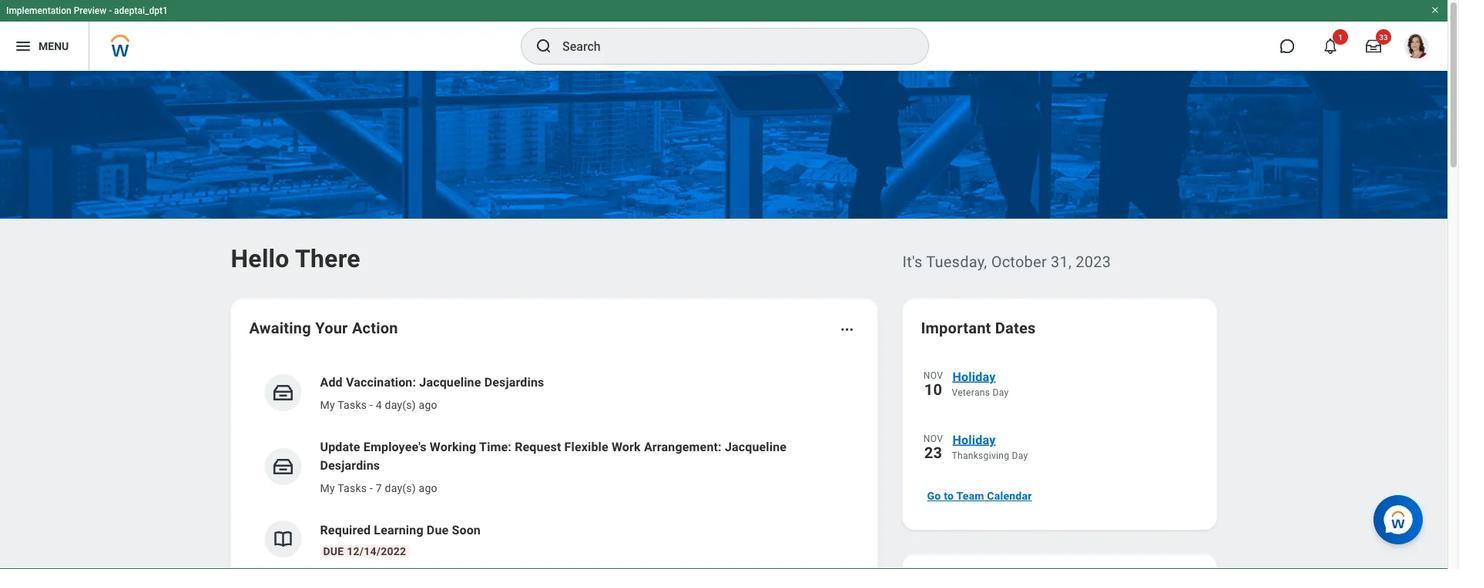 Task type: vqa. For each thing, say whether or not it's contained in the screenshot.
"7"
yes



Task type: locate. For each thing, give the bounding box(es) containing it.
0 vertical spatial holiday button
[[952, 367, 1198, 387]]

1 vertical spatial holiday button
[[952, 430, 1198, 450]]

1 horizontal spatial day
[[1012, 451, 1028, 461]]

day right veterans
[[993, 388, 1009, 398]]

1 vertical spatial holiday
[[953, 433, 996, 447]]

holiday button
[[952, 367, 1198, 387], [952, 430, 1198, 450]]

0 horizontal spatial desjardins
[[320, 458, 380, 473]]

1 vertical spatial day
[[1012, 451, 1028, 461]]

day inside holiday veterans day
[[993, 388, 1009, 398]]

my for my tasks - 7 day(s) ago
[[320, 482, 335, 495]]

day(s)
[[385, 399, 416, 411], [385, 482, 416, 495]]

thanksgiving
[[952, 451, 1009, 461]]

request
[[515, 440, 561, 454]]

due
[[427, 523, 449, 537], [323, 545, 344, 558]]

-
[[109, 5, 112, 16], [370, 399, 373, 411], [370, 482, 373, 495]]

awaiting your action list
[[249, 361, 859, 569]]

2 my from the top
[[320, 482, 335, 495]]

1 vertical spatial jacqueline
[[725, 440, 787, 454]]

1 nov from the top
[[924, 371, 943, 381]]

holiday
[[953, 369, 996, 384], [953, 433, 996, 447]]

ago
[[419, 399, 437, 411], [419, 482, 437, 495]]

1
[[1338, 32, 1343, 42]]

0 vertical spatial -
[[109, 5, 112, 16]]

0 vertical spatial ago
[[419, 399, 437, 411]]

holiday up thanksgiving
[[953, 433, 996, 447]]

1 horizontal spatial due
[[427, 523, 449, 537]]

my down add
[[320, 399, 335, 411]]

desjardins
[[484, 375, 544, 389], [320, 458, 380, 473]]

0 vertical spatial my
[[320, 399, 335, 411]]

1 holiday from the top
[[953, 369, 996, 384]]

day right thanksgiving
[[1012, 451, 1028, 461]]

2 tasks from the top
[[338, 482, 367, 495]]

holiday veterans day
[[952, 369, 1009, 398]]

1 ago from the top
[[419, 399, 437, 411]]

jacqueline right arrangement:
[[725, 440, 787, 454]]

12/14/2022
[[347, 545, 406, 558]]

1 vertical spatial tasks
[[338, 482, 367, 495]]

nov 10
[[924, 371, 943, 399]]

2 day(s) from the top
[[385, 482, 416, 495]]

holiday button for 23
[[952, 430, 1198, 450]]

2023
[[1076, 253, 1111, 271]]

nov 23
[[924, 434, 943, 462]]

day(s) inside add vaccination: jacqueline desjardins list item
[[385, 399, 416, 411]]

1 vertical spatial my
[[320, 482, 335, 495]]

- left 4
[[370, 399, 373, 411]]

tuesday,
[[926, 253, 987, 271]]

2 holiday from the top
[[953, 433, 996, 447]]

dates
[[995, 319, 1036, 337]]

33 button
[[1357, 29, 1391, 63]]

- for adeptai_dpt1
[[109, 5, 112, 16]]

holiday inside holiday veterans day
[[953, 369, 996, 384]]

0 horizontal spatial due
[[323, 545, 344, 558]]

0 vertical spatial due
[[427, 523, 449, 537]]

- for 4
[[370, 399, 373, 411]]

1 vertical spatial day(s)
[[385, 482, 416, 495]]

adeptai_dpt1
[[114, 5, 168, 16]]

0 vertical spatial day(s)
[[385, 399, 416, 411]]

close environment banner image
[[1431, 5, 1440, 15]]

day
[[993, 388, 1009, 398], [1012, 451, 1028, 461]]

0 vertical spatial nov
[[924, 371, 943, 381]]

- left the 7
[[370, 482, 373, 495]]

ago for my tasks - 4 day(s) ago
[[419, 399, 437, 411]]

menu button
[[0, 22, 89, 71]]

- inside add vaccination: jacqueline desjardins list item
[[370, 399, 373, 411]]

tasks left 4
[[338, 399, 367, 411]]

jacqueline up working
[[419, 375, 481, 389]]

justify image
[[14, 37, 32, 55]]

2 holiday button from the top
[[952, 430, 1198, 450]]

ago down add vaccination: jacqueline desjardins
[[419, 399, 437, 411]]

related actions image
[[839, 322, 855, 337]]

due down required
[[323, 545, 344, 558]]

my tasks - 4 day(s) ago
[[320, 399, 437, 411]]

arrangement:
[[644, 440, 722, 454]]

nov
[[924, 371, 943, 381], [924, 434, 943, 445]]

0 horizontal spatial day
[[993, 388, 1009, 398]]

it's
[[903, 253, 923, 271]]

1 vertical spatial ago
[[419, 482, 437, 495]]

my
[[320, 399, 335, 411], [320, 482, 335, 495]]

1 horizontal spatial desjardins
[[484, 375, 544, 389]]

veterans
[[952, 388, 990, 398]]

1 day(s) from the top
[[385, 399, 416, 411]]

nov left holiday veterans day
[[924, 371, 943, 381]]

10
[[924, 381, 942, 399]]

2 ago from the top
[[419, 482, 437, 495]]

day inside holiday thanksgiving day
[[1012, 451, 1028, 461]]

1 vertical spatial nov
[[924, 434, 943, 445]]

my down update
[[320, 482, 335, 495]]

implementation
[[6, 5, 71, 16]]

0 vertical spatial day
[[993, 388, 1009, 398]]

tasks inside add vaccination: jacqueline desjardins list item
[[338, 399, 367, 411]]

0 vertical spatial tasks
[[338, 399, 367, 411]]

required
[[320, 523, 371, 537]]

nov down 10
[[924, 434, 943, 445]]

2 vertical spatial -
[[370, 482, 373, 495]]

1 vertical spatial desjardins
[[320, 458, 380, 473]]

day(s) for 7
[[385, 482, 416, 495]]

1 vertical spatial -
[[370, 399, 373, 411]]

inbox image
[[272, 455, 295, 478]]

tasks left the 7
[[338, 482, 367, 495]]

holiday inside holiday thanksgiving day
[[953, 433, 996, 447]]

7
[[376, 482, 382, 495]]

1 my from the top
[[320, 399, 335, 411]]

2 nov from the top
[[924, 434, 943, 445]]

- inside menu banner
[[109, 5, 112, 16]]

desjardins down update
[[320, 458, 380, 473]]

- right preview
[[109, 5, 112, 16]]

your
[[315, 319, 348, 337]]

awaiting your action
[[249, 319, 398, 337]]

0 vertical spatial jacqueline
[[419, 375, 481, 389]]

implementation preview -   adeptai_dpt1
[[6, 5, 168, 16]]

holiday up veterans
[[953, 369, 996, 384]]

update
[[320, 440, 360, 454]]

learning
[[374, 523, 423, 537]]

important dates element
[[921, 357, 1198, 478]]

day(s) right 4
[[385, 399, 416, 411]]

0 horizontal spatial jacqueline
[[419, 375, 481, 389]]

day for 10
[[993, 388, 1009, 398]]

hello there main content
[[0, 71, 1448, 569]]

ago inside add vaccination: jacqueline desjardins list item
[[419, 399, 437, 411]]

1 holiday button from the top
[[952, 367, 1198, 387]]

day(s) right the 7
[[385, 482, 416, 495]]

0 vertical spatial desjardins
[[484, 375, 544, 389]]

jacqueline
[[419, 375, 481, 389], [725, 440, 787, 454]]

october
[[991, 253, 1047, 271]]

tasks
[[338, 399, 367, 411], [338, 482, 367, 495]]

due left soon
[[427, 523, 449, 537]]

my for my tasks - 4 day(s) ago
[[320, 399, 335, 411]]

desjardins up "time:"
[[484, 375, 544, 389]]

0 vertical spatial holiday
[[953, 369, 996, 384]]

1 tasks from the top
[[338, 399, 367, 411]]

my inside add vaccination: jacqueline desjardins list item
[[320, 399, 335, 411]]

1 horizontal spatial jacqueline
[[725, 440, 787, 454]]

ago down working
[[419, 482, 437, 495]]



Task type: describe. For each thing, give the bounding box(es) containing it.
preview
[[74, 5, 106, 16]]

important
[[921, 319, 991, 337]]

time:
[[479, 440, 512, 454]]

Search Workday  search field
[[562, 29, 897, 63]]

calendar
[[987, 490, 1032, 502]]

desjardins inside list item
[[484, 375, 544, 389]]

search image
[[535, 37, 553, 55]]

update employee's working time: request flexible work arrangement: jacqueline desjardins
[[320, 440, 787, 473]]

tasks for 4
[[338, 399, 367, 411]]

1 vertical spatial due
[[323, 545, 344, 558]]

important dates
[[921, 319, 1036, 337]]

go
[[927, 490, 941, 502]]

inbox image
[[272, 381, 295, 404]]

my tasks - 7 day(s) ago
[[320, 482, 437, 495]]

soon
[[452, 523, 481, 537]]

inbox large image
[[1366, 39, 1381, 54]]

tasks for 7
[[338, 482, 367, 495]]

jacqueline inside update employee's working time: request flexible work arrangement: jacqueline desjardins
[[725, 440, 787, 454]]

team
[[956, 490, 984, 502]]

menu banner
[[0, 0, 1448, 71]]

awaiting
[[249, 319, 311, 337]]

desjardins inside update employee's working time: request flexible work arrangement: jacqueline desjardins
[[320, 458, 380, 473]]

book open image
[[272, 528, 295, 551]]

there
[[295, 244, 360, 273]]

ago for my tasks - 7 day(s) ago
[[419, 482, 437, 495]]

add
[[320, 375, 343, 389]]

31,
[[1051, 253, 1072, 271]]

hello there
[[231, 244, 360, 273]]

menu
[[39, 40, 69, 52]]

add vaccination: jacqueline desjardins
[[320, 375, 544, 389]]

4
[[376, 399, 382, 411]]

go to team calendar button
[[921, 481, 1038, 512]]

work
[[612, 440, 641, 454]]

to
[[944, 490, 954, 502]]

- for 7
[[370, 482, 373, 495]]

day(s) for 4
[[385, 399, 416, 411]]

notifications large image
[[1323, 39, 1338, 54]]

nov for 23
[[924, 434, 943, 445]]

holiday for 23
[[953, 433, 996, 447]]

jacqueline inside list item
[[419, 375, 481, 389]]

vaccination:
[[346, 375, 416, 389]]

go to team calendar
[[927, 490, 1032, 502]]

nov for 10
[[924, 371, 943, 381]]

holiday thanksgiving day
[[952, 433, 1028, 461]]

action
[[352, 319, 398, 337]]

it's tuesday, october 31, 2023
[[903, 253, 1111, 271]]

day for 23
[[1012, 451, 1028, 461]]

required learning due soon due 12/14/2022
[[320, 523, 481, 558]]

flexible
[[564, 440, 608, 454]]

working
[[430, 440, 476, 454]]

holiday button for 10
[[952, 367, 1198, 387]]

33
[[1379, 32, 1388, 42]]

profile logan mcneil image
[[1404, 34, 1429, 62]]

add vaccination: jacqueline desjardins list item
[[249, 361, 859, 425]]

23
[[924, 444, 942, 462]]

1 button
[[1314, 29, 1348, 63]]

hello
[[231, 244, 289, 273]]

holiday for 10
[[953, 369, 996, 384]]

employee's
[[363, 440, 427, 454]]



